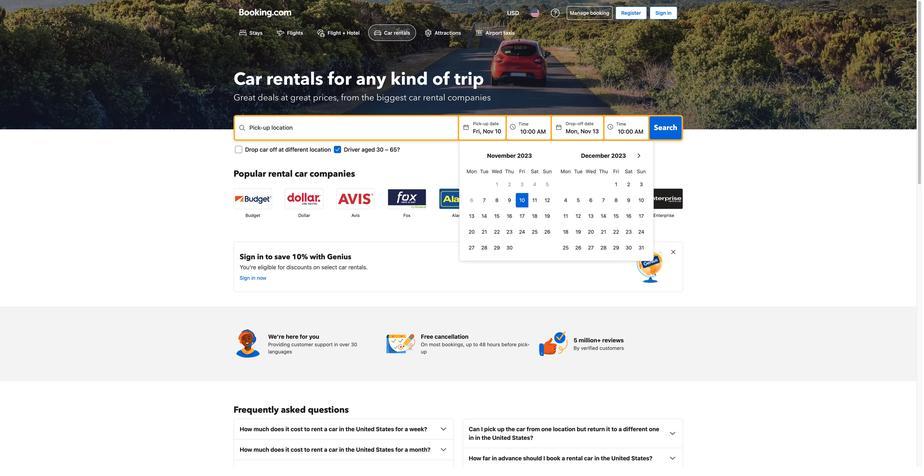 Task type: locate. For each thing, give the bounding box(es) containing it.
1 vertical spatial companies
[[310, 168, 355, 180]]

2 rent from the top
[[311, 447, 323, 453]]

8 for 8 november 2023 option
[[495, 197, 498, 203]]

rent
[[311, 426, 323, 433], [311, 447, 323, 453]]

2 thu from the left
[[599, 168, 608, 174]]

rent down 'questions'
[[311, 426, 323, 433]]

24 for 24 checkbox
[[638, 229, 644, 235]]

should
[[523, 455, 542, 462]]

date inside pick-up date fri, nov 10
[[490, 121, 499, 126]]

13 left 14 option
[[469, 213, 474, 219]]

+
[[342, 30, 346, 36]]

does
[[271, 426, 284, 433], [271, 447, 284, 453]]

does inside how much does it cost to rent a car in the united states for a week? 'dropdown button'
[[271, 426, 284, 433]]

0 horizontal spatial 17
[[520, 213, 525, 219]]

1 28 from the left
[[481, 245, 487, 251]]

1 mon tue wed thu from the left
[[467, 168, 514, 174]]

stays
[[249, 30, 263, 36]]

2 7 from the left
[[602, 197, 605, 203]]

1 vertical spatial states?
[[631, 455, 652, 462]]

1 horizontal spatial 6
[[589, 197, 593, 203]]

2 inside option
[[627, 181, 630, 187]]

different
[[285, 146, 308, 153], [623, 426, 648, 433]]

6 left the 7 'option'
[[470, 197, 473, 203]]

2 sun from the left
[[637, 168, 646, 174]]

1 7 from the left
[[483, 197, 486, 203]]

flight + hotel
[[328, 30, 360, 36]]

2 23 from the left
[[626, 229, 632, 235]]

2 2 from the left
[[627, 181, 630, 187]]

0 horizontal spatial 23
[[506, 229, 513, 235]]

car rentals for any kind of trip great deals at great prices, from the biggest car rental companies
[[234, 67, 491, 104]]

4 for 4 option
[[533, 181, 536, 187]]

1 2 from the left
[[508, 181, 511, 187]]

26 inside option
[[544, 229, 550, 235]]

1 17 from the left
[[520, 213, 525, 219]]

deals
[[258, 92, 279, 104]]

22 right 21 checkbox at right
[[494, 229, 500, 235]]

car inside car rentals for any kind of trip great deals at great prices, from the biggest car rental companies
[[409, 92, 421, 104]]

location left driver
[[310, 146, 331, 153]]

i
[[481, 426, 483, 433], [543, 455, 545, 462]]

0 horizontal spatial states?
[[512, 435, 533, 442]]

sign for now
[[240, 275, 250, 281]]

0 horizontal spatial nov
[[483, 128, 494, 135]]

1 3 from the left
[[521, 181, 524, 187]]

1 9 from the left
[[508, 197, 511, 203]]

15 right 14 option
[[494, 213, 500, 219]]

3 November 2023 checkbox
[[516, 177, 528, 192]]

2 vertical spatial 5
[[574, 337, 577, 344]]

0 vertical spatial 25
[[532, 229, 538, 235]]

10 inside "option"
[[519, 197, 525, 203]]

25 inside checkbox
[[532, 229, 538, 235]]

1 23 from the left
[[506, 229, 513, 235]]

sun up 3 checkbox at the top right of page
[[637, 168, 646, 174]]

0 vertical spatial cost
[[291, 426, 303, 433]]

8 November 2023 checkbox
[[491, 193, 503, 208]]

24 for 24 'option'
[[519, 229, 525, 235]]

27 inside checkbox
[[469, 245, 475, 251]]

frequently
[[234, 404, 279, 416]]

22 inside checkbox
[[613, 229, 619, 235]]

2 date from the left
[[585, 121, 594, 126]]

14 December 2023 checkbox
[[597, 209, 610, 223]]

sat for november 2023
[[531, 168, 539, 174]]

22 for 22 december 2023 checkbox
[[613, 229, 619, 235]]

1 horizontal spatial nov
[[581, 128, 591, 135]]

fri for november
[[519, 168, 525, 174]]

0 horizontal spatial 22
[[494, 229, 500, 235]]

search
[[654, 123, 677, 133]]

1 vertical spatial location
[[310, 146, 331, 153]]

advance
[[498, 455, 522, 462]]

16
[[507, 213, 512, 219], [626, 213, 631, 219]]

16 left the '17' option
[[626, 213, 631, 219]]

dollar logo image
[[285, 189, 323, 209]]

2 tue from the left
[[574, 168, 583, 174]]

the up how much does it cost to rent a car in the united states for a month? dropdown button
[[345, 426, 355, 433]]

1 horizontal spatial 14
[[601, 213, 606, 219]]

6 November 2023 checkbox
[[465, 193, 478, 208]]

how much does it cost to rent a car in the united states for a month?
[[240, 447, 431, 453]]

7
[[483, 197, 486, 203], [602, 197, 605, 203]]

14 for 14 december 2023 checkbox at the right top of the page
[[601, 213, 606, 219]]

16 inside checkbox
[[507, 213, 512, 219]]

4 inside option
[[533, 181, 536, 187]]

1 horizontal spatial 9
[[627, 197, 630, 203]]

location up drop car off at different location
[[271, 124, 293, 131]]

1 tue from the left
[[480, 168, 489, 174]]

1 does from the top
[[271, 426, 284, 433]]

1 horizontal spatial 2
[[627, 181, 630, 187]]

1 vertical spatial rental
[[268, 168, 293, 180]]

1 2023 from the left
[[517, 152, 532, 159]]

0 horizontal spatial 14
[[482, 213, 487, 219]]

1 horizontal spatial 8
[[615, 197, 618, 203]]

cost for how much does it cost to rent a car in the united states for a week?
[[291, 426, 303, 433]]

1 mon from the left
[[467, 168, 477, 174]]

how much does it cost to rent a car in the united states for a week?
[[240, 426, 427, 433]]

1 15 from the left
[[494, 213, 500, 219]]

1 left '2' checkbox
[[496, 181, 498, 187]]

17 right the thrifty
[[520, 213, 525, 219]]

thu down december 2023 at the top right
[[599, 168, 608, 174]]

for down save
[[278, 264, 285, 271]]

it inside can i pick up the car from one location but return it to a different one in in the united states?
[[606, 426, 610, 433]]

date up november
[[490, 121, 499, 126]]

26 inside checkbox
[[575, 245, 581, 251]]

13 inside checkbox
[[469, 213, 474, 219]]

2 wed from the left
[[586, 168, 596, 174]]

1 vertical spatial i
[[543, 455, 545, 462]]

14 for 14 option
[[482, 213, 487, 219]]

2 horizontal spatial 10
[[639, 197, 644, 203]]

4 left 5 december 2023 checkbox
[[564, 197, 567, 203]]

2 vertical spatial sign
[[240, 275, 250, 281]]

2 16 from the left
[[626, 213, 631, 219]]

14 inside checkbox
[[601, 213, 606, 219]]

free
[[421, 333, 433, 340]]

14 inside option
[[482, 213, 487, 219]]

1 horizontal spatial 28
[[600, 245, 607, 251]]

19 inside 19 option
[[545, 213, 550, 219]]

2 15 from the left
[[613, 213, 619, 219]]

1 horizontal spatial from
[[527, 426, 540, 433]]

30 right over at the left bottom of the page
[[351, 342, 357, 348]]

how for how much does it cost to rent a car in the united states for a month?
[[240, 447, 252, 453]]

0 vertical spatial sign
[[655, 10, 666, 16]]

driver aged 30 – 65?
[[344, 146, 400, 153]]

20 right the 19 option
[[588, 229, 594, 235]]

2 right 1 december 2023 checkbox
[[627, 181, 630, 187]]

from up should
[[527, 426, 540, 433]]

25 right 24 'option'
[[532, 229, 538, 235]]

2 20 from the left
[[588, 229, 594, 235]]

23 inside 'option'
[[506, 229, 513, 235]]

0 vertical spatial 4
[[533, 181, 536, 187]]

month?
[[409, 447, 431, 453]]

0 horizontal spatial 9
[[508, 197, 511, 203]]

pick- up drop
[[249, 124, 263, 131]]

a inside can i pick up the car from one location but return it to a different one in in the united states?
[[619, 426, 622, 433]]

fox logo image
[[388, 189, 426, 209]]

2 vertical spatial location
[[553, 426, 575, 433]]

28
[[481, 245, 487, 251], [600, 245, 607, 251]]

1 cost from the top
[[291, 426, 303, 433]]

29 right 28 "option"
[[613, 245, 619, 251]]

14
[[482, 213, 487, 219], [601, 213, 606, 219]]

1 horizontal spatial off
[[578, 121, 583, 126]]

for left week?
[[395, 426, 403, 433]]

car right hotel in the left of the page
[[384, 30, 392, 36]]

sign in to save 10% with genius you're eligible for discounts on select car rentals.
[[240, 252, 368, 271]]

manage booking
[[570, 10, 609, 16]]

3 inside option
[[521, 181, 524, 187]]

1 inside checkbox
[[496, 181, 498, 187]]

2 21 from the left
[[601, 229, 606, 235]]

1 horizontal spatial 22
[[613, 229, 619, 235]]

2 sat from the left
[[625, 168, 633, 174]]

29 for 29 november 2023 option
[[494, 245, 500, 251]]

car for car rentals
[[384, 30, 392, 36]]

the inside car rentals for any kind of trip great deals at great prices, from the biggest car rental companies
[[362, 92, 374, 104]]

12 inside checkbox
[[576, 213, 581, 219]]

20 left 21 checkbox at right
[[469, 229, 475, 235]]

10 cell
[[516, 192, 528, 208]]

0 vertical spatial how
[[240, 426, 252, 433]]

for up customer at left
[[300, 333, 308, 340]]

1 horizontal spatial car
[[384, 30, 392, 36]]

5 inside 5 million+ reviews by verified customers
[[574, 337, 577, 344]]

17 November 2023 checkbox
[[516, 209, 528, 223]]

car rentals
[[384, 30, 410, 36]]

to inside can i pick up the car from one location but return it to a different one in in the united states?
[[612, 426, 617, 433]]

1 nov from the left
[[483, 128, 494, 135]]

mon for november
[[467, 168, 477, 174]]

does for how much does it cost to rent a car in the united states for a month?
[[271, 447, 284, 453]]

1 29 from the left
[[494, 245, 500, 251]]

12 right 11 november 2023 'option'
[[545, 197, 550, 203]]

2 17 from the left
[[639, 213, 644, 219]]

2 mon from the left
[[561, 168, 571, 174]]

18 November 2023 checkbox
[[528, 209, 541, 223]]

25 inside option
[[563, 245, 569, 251]]

15 for 15 option
[[494, 213, 500, 219]]

2 1 from the left
[[615, 181, 617, 187]]

1 6 from the left
[[470, 197, 473, 203]]

2 24 from the left
[[638, 229, 644, 235]]

0 horizontal spatial 20
[[469, 229, 475, 235]]

0 horizontal spatial 16
[[507, 213, 512, 219]]

car down can i pick up the car from one location but return it to a different one in in the united states? dropdown button
[[584, 455, 593, 462]]

1 27 from the left
[[469, 245, 475, 251]]

0 horizontal spatial car
[[234, 67, 262, 91]]

0 horizontal spatial pick-
[[249, 124, 263, 131]]

1 inside checkbox
[[615, 181, 617, 187]]

languages
[[268, 349, 292, 355]]

30
[[376, 146, 384, 153], [506, 245, 513, 251], [626, 245, 632, 251], [351, 342, 357, 348]]

0 horizontal spatial rentals
[[266, 67, 323, 91]]

0 vertical spatial 18
[[532, 213, 537, 219]]

2 grid from the left
[[559, 164, 648, 255]]

to up eligible
[[265, 252, 273, 262]]

8
[[495, 197, 498, 203], [615, 197, 618, 203]]

rent down how much does it cost to rent a car in the united states for a week?
[[311, 447, 323, 453]]

mon up sixt logo
[[561, 168, 571, 174]]

1 vertical spatial 26
[[575, 245, 581, 251]]

1 vertical spatial how
[[240, 447, 252, 453]]

15
[[494, 213, 500, 219], [613, 213, 619, 219]]

how inside how much does it cost to rent a car in the united states for a week? 'dropdown button'
[[240, 426, 252, 433]]

16 for 16 option
[[626, 213, 631, 219]]

6 December 2023 checkbox
[[585, 193, 597, 208]]

1 horizontal spatial fri
[[613, 168, 619, 174]]

3 for november 2023
[[521, 181, 524, 187]]

off
[[578, 121, 583, 126], [270, 146, 277, 153]]

states inside dropdown button
[[376, 447, 394, 453]]

1 horizontal spatial 19
[[576, 229, 581, 235]]

8 inside checkbox
[[615, 197, 618, 203]]

30 inside we're here for you providing customer support in over 30 languages
[[351, 342, 357, 348]]

2 6 from the left
[[589, 197, 593, 203]]

grid for december
[[559, 164, 648, 255]]

at left great
[[281, 92, 288, 104]]

1 horizontal spatial 25
[[563, 245, 569, 251]]

7 inside option
[[602, 197, 605, 203]]

18 December 2023 checkbox
[[559, 225, 572, 239]]

11 left 12 checkbox at the top right
[[532, 197, 537, 203]]

30 inside option
[[626, 245, 632, 251]]

8 left 9 option
[[495, 197, 498, 203]]

2 29 from the left
[[613, 245, 619, 251]]

8 for 8 december 2023 checkbox
[[615, 197, 618, 203]]

17 right 16 option
[[639, 213, 644, 219]]

for inside 'dropdown button'
[[395, 426, 403, 433]]

1 8 from the left
[[495, 197, 498, 203]]

18
[[532, 213, 537, 219], [563, 229, 568, 235]]

rentals.
[[348, 264, 368, 271]]

a down 'questions'
[[324, 426, 327, 433]]

15 right 14 december 2023 checkbox at the right top of the page
[[613, 213, 619, 219]]

alamo logo image
[[439, 189, 477, 209]]

16 December 2023 checkbox
[[622, 209, 635, 223]]

sat
[[531, 168, 539, 174], [625, 168, 633, 174]]

it inside 'dropdown button'
[[286, 426, 289, 433]]

18 for 18 november 2023 option
[[532, 213, 537, 219]]

0 horizontal spatial fri
[[519, 168, 525, 174]]

12 inside checkbox
[[545, 197, 550, 203]]

28 right 27 checkbox
[[481, 245, 487, 251]]

tue down november
[[480, 168, 489, 174]]

0 vertical spatial off
[[578, 121, 583, 126]]

1 horizontal spatial companies
[[448, 92, 491, 104]]

sun
[[543, 168, 552, 174], [637, 168, 646, 174]]

tue for december
[[574, 168, 583, 174]]

21 for 21 checkbox at right
[[482, 229, 487, 235]]

13 for 13 option
[[588, 213, 594, 219]]

1 20 from the left
[[469, 229, 475, 235]]

6 for 6 november 2023 option
[[470, 197, 473, 203]]

17 inside the '17' option
[[639, 213, 644, 219]]

18 inside checkbox
[[563, 229, 568, 235]]

2 8 from the left
[[615, 197, 618, 203]]

2 November 2023 checkbox
[[503, 177, 516, 192]]

22
[[494, 229, 500, 235], [613, 229, 619, 235]]

1 sat from the left
[[531, 168, 539, 174]]

nov right fri,
[[483, 128, 494, 135]]

it for how much does it cost to rent a car in the united states for a month?
[[286, 447, 289, 453]]

7 right 6 november 2023 option
[[483, 197, 486, 203]]

1 vertical spatial sign
[[240, 252, 255, 262]]

4
[[533, 181, 536, 187], [564, 197, 567, 203]]

24 inside checkbox
[[638, 229, 644, 235]]

sign inside sign in to save 10% with genius you're eligible for discounts on select car rentals.
[[240, 252, 255, 262]]

19 December 2023 checkbox
[[572, 225, 585, 239]]

18 inside option
[[532, 213, 537, 219]]

rentals
[[394, 30, 410, 36], [266, 67, 323, 91]]

in
[[667, 10, 672, 16], [257, 252, 264, 262], [251, 275, 255, 281], [334, 342, 338, 348], [339, 426, 344, 433], [469, 435, 474, 442], [475, 435, 480, 442], [339, 447, 344, 453], [492, 455, 497, 462], [594, 455, 600, 462]]

1 one from the left
[[541, 426, 552, 433]]

1 14 from the left
[[482, 213, 487, 219]]

2 for november
[[508, 181, 511, 187]]

24 December 2023 checkbox
[[635, 225, 648, 239]]

23 November 2023 checkbox
[[503, 225, 516, 239]]

2 December 2023 checkbox
[[622, 177, 635, 192]]

the down any
[[362, 92, 374, 104]]

1 vertical spatial cost
[[291, 447, 303, 453]]

from
[[341, 92, 359, 104], [527, 426, 540, 433]]

1 horizontal spatial 10
[[519, 197, 525, 203]]

1 horizontal spatial rental
[[423, 92, 445, 104]]

drop-off date mon, nov 13
[[566, 121, 599, 135]]

from inside can i pick up the car from one location but return it to a different one in in the united states?
[[527, 426, 540, 433]]

thu
[[505, 168, 514, 174], [599, 168, 608, 174]]

car inside car rentals for any kind of trip great deals at great prices, from the biggest car rental companies
[[234, 67, 262, 91]]

2 for december
[[627, 181, 630, 187]]

sun up 5 checkbox
[[543, 168, 552, 174]]

sun for december 2023
[[637, 168, 646, 174]]

much inside 'dropdown button'
[[254, 426, 269, 433]]

22 December 2023 checkbox
[[610, 225, 622, 239]]

the
[[362, 92, 374, 104], [345, 426, 355, 433], [506, 426, 515, 433], [482, 435, 491, 442], [345, 447, 355, 453], [601, 455, 610, 462]]

1 horizontal spatial 4
[[564, 197, 567, 203]]

cost inside 'dropdown button'
[[291, 426, 303, 433]]

car right pick
[[516, 426, 525, 433]]

car down how much does it cost to rent a car in the united states for a week?
[[329, 447, 338, 453]]

1
[[496, 181, 498, 187], [615, 181, 617, 187]]

1 vertical spatial does
[[271, 447, 284, 453]]

2 14 from the left
[[601, 213, 606, 219]]

mon up 6 november 2023 option
[[467, 168, 477, 174]]

1 sun from the left
[[543, 168, 552, 174]]

7 for the 7 'option'
[[483, 197, 486, 203]]

sign down you're
[[240, 275, 250, 281]]

1 vertical spatial 11
[[563, 213, 568, 219]]

0 vertical spatial states?
[[512, 435, 533, 442]]

how much does it cost to rent a car in the united states for a week? button
[[240, 425, 448, 434]]

11 November 2023 checkbox
[[528, 193, 541, 208]]

3 right '2' checkbox
[[521, 181, 524, 187]]

0 horizontal spatial grid
[[465, 164, 554, 255]]

date right drop-
[[585, 121, 594, 126]]

0 horizontal spatial tue
[[480, 168, 489, 174]]

1 horizontal spatial 26
[[575, 245, 581, 251]]

2 horizontal spatial rental
[[566, 455, 583, 462]]

25 for 25 december 2023 option
[[563, 245, 569, 251]]

states left month?
[[376, 447, 394, 453]]

2 22 from the left
[[613, 229, 619, 235]]

thu up '2' checkbox
[[505, 168, 514, 174]]

2 inside checkbox
[[508, 181, 511, 187]]

nov inside drop-off date mon, nov 13
[[581, 128, 591, 135]]

1 1 from the left
[[496, 181, 498, 187]]

companies down trip
[[448, 92, 491, 104]]

taxis
[[504, 30, 515, 36]]

2 states from the top
[[376, 447, 394, 453]]

0 horizontal spatial off
[[270, 146, 277, 153]]

0 horizontal spatial i
[[481, 426, 483, 433]]

1 vertical spatial much
[[254, 447, 269, 453]]

0 vertical spatial from
[[341, 92, 359, 104]]

to inside sign in to save 10% with genius you're eligible for discounts on select car rentals.
[[265, 252, 273, 262]]

2
[[508, 181, 511, 187], [627, 181, 630, 187]]

1 grid from the left
[[465, 164, 554, 255]]

22 right 21 option
[[613, 229, 619, 235]]

much for how much does it cost to rent a car in the united states for a week?
[[254, 426, 269, 433]]

1 November 2023 checkbox
[[491, 177, 503, 192]]

states inside 'dropdown button'
[[376, 426, 394, 433]]

23 right the 22 option on the right of page
[[506, 229, 513, 235]]

22 November 2023 checkbox
[[491, 225, 503, 239]]

10 December 2023 checkbox
[[635, 193, 648, 208]]

30 November 2023 checkbox
[[503, 241, 516, 255]]

here
[[286, 333, 298, 340]]

great
[[234, 92, 255, 104]]

0 horizontal spatial 2
[[508, 181, 511, 187]]

4 November 2023 checkbox
[[528, 177, 541, 192]]

wed for november
[[492, 168, 502, 174]]

the down how much does it cost to rent a car in the united states for a week? 'dropdown button'
[[345, 447, 355, 453]]

nov
[[483, 128, 494, 135], [581, 128, 591, 135]]

11 inside 'option'
[[532, 197, 537, 203]]

tue
[[480, 168, 489, 174], [574, 168, 583, 174]]

1 thu from the left
[[505, 168, 514, 174]]

12 for 12 checkbox at the top right
[[545, 197, 550, 203]]

21 right 20 november 2023 checkbox
[[482, 229, 487, 235]]

0 horizontal spatial 1
[[496, 181, 498, 187]]

a right book
[[562, 455, 565, 462]]

pick- up fri,
[[473, 121, 483, 126]]

december 2023
[[581, 152, 626, 159]]

2 much from the top
[[254, 447, 269, 453]]

2 28 from the left
[[600, 245, 607, 251]]

24 inside 'option'
[[519, 229, 525, 235]]

0 horizontal spatial mon tue wed thu
[[467, 168, 514, 174]]

1 horizontal spatial sat
[[625, 168, 633, 174]]

1 vertical spatial from
[[527, 426, 540, 433]]

0 horizontal spatial thu
[[505, 168, 514, 174]]

20 December 2023 checkbox
[[585, 225, 597, 239]]

thrifty logo image
[[491, 189, 529, 209]]

car for car rentals for any kind of trip great deals at great prices, from the biggest car rental companies
[[234, 67, 262, 91]]

21 right 20 december 2023 checkbox
[[601, 229, 606, 235]]

mon
[[467, 168, 477, 174], [561, 168, 571, 174]]

1 rent from the top
[[311, 426, 323, 433]]

0 vertical spatial rent
[[311, 426, 323, 433]]

date inside drop-off date mon, nov 13
[[585, 121, 594, 126]]

19
[[545, 213, 550, 219], [576, 229, 581, 235]]

1 horizontal spatial 15
[[613, 213, 619, 219]]

21 December 2023 checkbox
[[597, 225, 610, 239]]

0 horizontal spatial date
[[490, 121, 499, 126]]

17 for 17 option
[[520, 213, 525, 219]]

28 inside "option"
[[600, 245, 607, 251]]

5 up the by in the bottom right of the page
[[574, 337, 577, 344]]

sat up 4 option
[[531, 168, 539, 174]]

does inside how much does it cost to rent a car in the united states for a month? dropdown button
[[271, 447, 284, 453]]

11 inside option
[[563, 213, 568, 219]]

off up mon, on the top right of page
[[578, 121, 583, 126]]

23 for 23 november 2023 'option'
[[506, 229, 513, 235]]

1 horizontal spatial 20
[[588, 229, 594, 235]]

6 inside checkbox
[[589, 197, 593, 203]]

1 states from the top
[[376, 426, 394, 433]]

2 mon tue wed thu from the left
[[561, 168, 608, 174]]

1 horizontal spatial 21
[[601, 229, 606, 235]]

to down "asked"
[[304, 426, 310, 433]]

grid
[[465, 164, 554, 255], [559, 164, 648, 255]]

1 vertical spatial 12
[[576, 213, 581, 219]]

thrifty
[[503, 213, 516, 218]]

16 inside option
[[626, 213, 631, 219]]

2 nov from the left
[[581, 128, 591, 135]]

much inside dropdown button
[[254, 447, 269, 453]]

reviews
[[602, 337, 624, 344]]

wed for december
[[586, 168, 596, 174]]

21 inside option
[[601, 229, 606, 235]]

25 for 25 checkbox
[[532, 229, 538, 235]]

kind
[[391, 67, 428, 91]]

can i pick up the car from one location but return it to a different one in in the united states?
[[469, 426, 659, 442]]

0 horizontal spatial location
[[271, 124, 293, 131]]

23 inside checkbox
[[626, 229, 632, 235]]

5 right 4 december 2023 checkbox
[[577, 197, 580, 203]]

5 million+ reviews image
[[539, 330, 568, 358]]

1 horizontal spatial 11
[[563, 213, 568, 219]]

mon tue wed thu up 1 checkbox
[[467, 168, 514, 174]]

aged
[[362, 146, 375, 153]]

10 November 2023 checkbox
[[516, 193, 528, 208]]

27 for 27 checkbox
[[469, 245, 475, 251]]

2 cost from the top
[[291, 447, 303, 453]]

19 November 2023 checkbox
[[541, 209, 554, 223]]

9 left 10 "option" on the right top of the page
[[508, 197, 511, 203]]

cost for how much does it cost to rent a car in the united states for a month?
[[291, 447, 303, 453]]

4 for 4 december 2023 checkbox
[[564, 197, 567, 203]]

11
[[532, 197, 537, 203], [563, 213, 568, 219]]

1 21 from the left
[[482, 229, 487, 235]]

2 fri from the left
[[613, 168, 619, 174]]

1 horizontal spatial tue
[[574, 168, 583, 174]]

13 right 12 december 2023 checkbox
[[588, 213, 594, 219]]

6 inside 6 november 2023 option
[[470, 197, 473, 203]]

to
[[265, 252, 273, 262], [473, 342, 478, 348], [304, 426, 310, 433], [612, 426, 617, 433], [304, 447, 310, 453]]

for up prices,
[[328, 67, 352, 91]]

a right return
[[619, 426, 622, 433]]

wed up 1 checkbox
[[492, 168, 502, 174]]

1 horizontal spatial mon tue wed thu
[[561, 168, 608, 174]]

12 for 12 december 2023 checkbox
[[576, 213, 581, 219]]

for left month?
[[395, 447, 403, 453]]

rental down drop car off at different location
[[268, 168, 293, 180]]

12 right 11 option
[[576, 213, 581, 219]]

how inside how far in advance should i book a rental car in the united states? dropdown button
[[469, 455, 481, 462]]

1 22 from the left
[[494, 229, 500, 235]]

car right drop
[[260, 146, 268, 153]]

7 December 2023 checkbox
[[597, 193, 610, 208]]

car down genius
[[339, 264, 347, 271]]

30 left 31
[[626, 245, 632, 251]]

1 horizontal spatial 16
[[626, 213, 631, 219]]

0 horizontal spatial mon
[[467, 168, 477, 174]]

0 horizontal spatial sun
[[543, 168, 552, 174]]

17 December 2023 checkbox
[[635, 209, 648, 223]]

0 horizontal spatial 12
[[545, 197, 550, 203]]

up inside pick-up date fri, nov 10
[[483, 121, 489, 126]]

1 vertical spatial 19
[[576, 229, 581, 235]]

1 horizontal spatial 3
[[640, 181, 643, 187]]

1 horizontal spatial i
[[543, 455, 545, 462]]

22 inside option
[[494, 229, 500, 235]]

24 left 25 checkbox
[[519, 229, 525, 235]]

24 right 23 checkbox
[[638, 229, 644, 235]]

1 24 from the left
[[519, 229, 525, 235]]

off inside drop-off date mon, nov 13
[[578, 121, 583, 126]]

26 right 25 december 2023 option
[[575, 245, 581, 251]]

2 9 from the left
[[627, 197, 630, 203]]

rent inside dropdown button
[[311, 447, 323, 453]]

10 for 10 december 2023 option at the right top
[[639, 197, 644, 203]]

2 27 from the left
[[588, 245, 594, 251]]

up right pick
[[497, 426, 504, 433]]

25 left 26 checkbox
[[563, 245, 569, 251]]

9
[[508, 197, 511, 203], [627, 197, 630, 203]]

search button
[[650, 116, 682, 139]]

nov inside pick-up date fri, nov 10
[[483, 128, 494, 135]]

2 right 1 checkbox
[[508, 181, 511, 187]]

13
[[593, 128, 599, 135], [469, 213, 474, 219], [588, 213, 594, 219]]

1 horizontal spatial 12
[[576, 213, 581, 219]]

cost
[[291, 426, 303, 433], [291, 447, 303, 453]]

1 16 from the left
[[507, 213, 512, 219]]

22 for the 22 option on the right of page
[[494, 229, 500, 235]]

2 2023 from the left
[[611, 152, 626, 159]]

5 right 4 option
[[546, 181, 549, 187]]

0 horizontal spatial 10
[[495, 128, 501, 135]]

states?
[[512, 435, 533, 442], [631, 455, 652, 462]]

enterprise logo image
[[645, 189, 683, 209]]

1 horizontal spatial sun
[[637, 168, 646, 174]]

1 vertical spatial different
[[623, 426, 648, 433]]

13 right mon, on the top right of page
[[593, 128, 599, 135]]

1 fri from the left
[[519, 168, 525, 174]]

trip
[[454, 67, 484, 91]]

sun for november 2023
[[543, 168, 552, 174]]

cost inside dropdown button
[[291, 447, 303, 453]]

3 for december 2023
[[640, 181, 643, 187]]

rentals inside car rentals for any kind of trip great deals at great prices, from the biggest car rental companies
[[266, 67, 323, 91]]

states left week?
[[376, 426, 394, 433]]

15 for 15 december 2023 option on the right of the page
[[613, 213, 619, 219]]

3 inside checkbox
[[640, 181, 643, 187]]

for inside car rentals for any kind of trip great deals at great prices, from the biggest car rental companies
[[328, 67, 352, 91]]

1 date from the left
[[490, 121, 499, 126]]

21 inside checkbox
[[482, 229, 487, 235]]

1 for december
[[615, 181, 617, 187]]

1 wed from the left
[[492, 168, 502, 174]]

0 horizontal spatial 8
[[495, 197, 498, 203]]

thu for december
[[599, 168, 608, 174]]

but
[[577, 426, 586, 433]]

1 horizontal spatial pick-
[[473, 121, 483, 126]]

rent inside 'dropdown button'
[[311, 426, 323, 433]]

0 horizontal spatial 29
[[494, 245, 500, 251]]

car inside how much does it cost to rent a car in the united states for a week? 'dropdown button'
[[329, 426, 338, 433]]

2 horizontal spatial location
[[553, 426, 575, 433]]

27
[[469, 245, 475, 251], [588, 245, 594, 251]]

11 left 12 december 2023 checkbox
[[563, 213, 568, 219]]

mon for december
[[561, 168, 571, 174]]

sign in
[[655, 10, 672, 16]]

from inside car rentals for any kind of trip great deals at great prices, from the biggest car rental companies
[[341, 92, 359, 104]]

states
[[376, 426, 394, 433], [376, 447, 394, 453]]

2 does from the top
[[271, 447, 284, 453]]

4 left 5 checkbox
[[533, 181, 536, 187]]

2 3 from the left
[[640, 181, 643, 187]]

0 horizontal spatial 27
[[469, 245, 475, 251]]

car inside how far in advance should i book a rental car in the united states? dropdown button
[[584, 455, 593, 462]]

off right drop
[[270, 146, 277, 153]]

up up november
[[483, 121, 489, 126]]

19 inside the 19 option
[[576, 229, 581, 235]]

now
[[257, 275, 266, 281]]

14 left 15 option
[[482, 213, 487, 219]]

can
[[469, 426, 480, 433]]

13 for 13 november 2023 checkbox
[[469, 213, 474, 219]]

free cancellation image
[[386, 330, 415, 358]]

19 right 18 november 2023 option
[[545, 213, 550, 219]]

0 vertical spatial i
[[481, 426, 483, 433]]

car up great on the top left of page
[[234, 67, 262, 91]]

29 right 28 checkbox at the right
[[494, 245, 500, 251]]

1 horizontal spatial wed
[[586, 168, 596, 174]]

4 inside checkbox
[[564, 197, 567, 203]]

5
[[546, 181, 549, 187], [577, 197, 580, 203], [574, 337, 577, 344]]

20
[[469, 229, 475, 235], [588, 229, 594, 235]]

tue down december
[[574, 168, 583, 174]]

1 much from the top
[[254, 426, 269, 433]]

7 for 7 december 2023 option at top
[[602, 197, 605, 203]]

1 horizontal spatial one
[[649, 426, 659, 433]]



Task type: describe. For each thing, give the bounding box(es) containing it.
how much does it cost to rent a car in the united states for a month? button
[[240, 446, 448, 454]]

up inside can i pick up the car from one location but return it to a different one in in the united states?
[[497, 426, 504, 433]]

we're
[[268, 333, 284, 340]]

mon,
[[566, 128, 579, 135]]

avis logo image
[[337, 189, 375, 209]]

8 December 2023 checkbox
[[610, 193, 622, 208]]

30 inside option
[[506, 245, 513, 251]]

we're here for you image
[[234, 330, 262, 358]]

rental inside car rentals for any kind of trip great deals at great prices, from the biggest car rental companies
[[423, 92, 445, 104]]

48
[[479, 342, 486, 348]]

return
[[588, 426, 605, 433]]

rent for how much does it cost to rent a car in the united states for a month?
[[311, 447, 323, 453]]

rentals for car rentals
[[394, 30, 410, 36]]

mon tue wed thu for december
[[561, 168, 608, 174]]

car inside can i pick up the car from one location but return it to a different one in in the united states?
[[516, 426, 525, 433]]

i inside can i pick up the car from one location but return it to a different one in in the united states?
[[481, 426, 483, 433]]

10 inside pick-up date fri, nov 10
[[495, 128, 501, 135]]

5 for 5 december 2023 checkbox
[[577, 197, 580, 203]]

7 November 2023 checkbox
[[478, 193, 491, 208]]

in inside 'dropdown button'
[[339, 426, 344, 433]]

does for how much does it cost to rent a car in the united states for a week?
[[271, 426, 284, 433]]

great
[[290, 92, 311, 104]]

thu for november
[[505, 168, 514, 174]]

fri,
[[473, 128, 481, 135]]

26 for 26 option
[[544, 229, 550, 235]]

enterprise
[[653, 213, 674, 218]]

date for 13
[[585, 121, 594, 126]]

booking.com online hotel reservations image
[[239, 9, 291, 17]]

0 horizontal spatial rental
[[268, 168, 293, 180]]

fri for december
[[613, 168, 619, 174]]

20 for 20 december 2023 checkbox
[[588, 229, 594, 235]]

hertz logo image
[[594, 189, 631, 209]]

29 November 2023 checkbox
[[491, 241, 503, 255]]

manage
[[570, 10, 589, 16]]

avis
[[351, 213, 360, 218]]

the inside dropdown button
[[601, 455, 610, 462]]

register
[[621, 10, 641, 16]]

25 December 2023 checkbox
[[559, 241, 572, 255]]

1 vertical spatial at
[[279, 146, 284, 153]]

popular
[[234, 168, 266, 180]]

companies inside car rentals for any kind of trip great deals at great prices, from the biggest car rental companies
[[448, 92, 491, 104]]

15 December 2023 checkbox
[[610, 209, 622, 223]]

free cancellation on most bookings, up to 48 hours before pick- up
[[421, 333, 530, 355]]

genius
[[327, 252, 351, 262]]

29 for 29 option
[[613, 245, 619, 251]]

11 for 11 option
[[563, 213, 568, 219]]

sat for december 2023
[[625, 168, 633, 174]]

register link
[[616, 6, 647, 19]]

20 November 2023 checkbox
[[465, 225, 478, 239]]

most
[[429, 342, 441, 348]]

on
[[313, 264, 320, 271]]

fox
[[403, 213, 411, 218]]

5 November 2023 checkbox
[[541, 177, 554, 192]]

before
[[502, 342, 517, 348]]

65?
[[390, 146, 400, 153]]

any
[[356, 67, 386, 91]]

28 for 28 "option"
[[600, 245, 607, 251]]

in inside sign in to save 10% with genius you're eligible for discounts on select car rentals.
[[257, 252, 264, 262]]

14 November 2023 checkbox
[[478, 209, 491, 223]]

pick-
[[518, 342, 530, 348]]

car up dollar logo
[[295, 168, 307, 180]]

pick
[[484, 426, 496, 433]]

verified
[[581, 345, 598, 351]]

how for how far in advance should i book a rental car in the united states?
[[469, 455, 481, 462]]

save
[[274, 252, 290, 262]]

rentals for car rentals for any kind of trip great deals at great prices, from the biggest car rental companies
[[266, 67, 323, 91]]

support
[[315, 342, 333, 348]]

16 November 2023 checkbox
[[503, 209, 516, 223]]

3 December 2023 checkbox
[[635, 177, 648, 192]]

budget logo image
[[234, 189, 272, 209]]

a inside dropdown button
[[562, 455, 565, 462]]

1 for november
[[496, 181, 498, 187]]

for inside sign in to save 10% with genius you're eligible for discounts on select car rentals.
[[278, 264, 285, 271]]

united inside can i pick up the car from one location but return it to a different one in in the united states?
[[492, 435, 511, 442]]

i inside how far in advance should i book a rental car in the united states? dropdown button
[[543, 455, 545, 462]]

11 for 11 november 2023 'option'
[[532, 197, 537, 203]]

to down how much does it cost to rent a car in the united states for a week?
[[304, 447, 310, 453]]

10 for 10 "option" on the right top of the page
[[519, 197, 525, 203]]

sign in link
[[650, 6, 677, 19]]

pick-up date fri, nov 10
[[473, 121, 501, 135]]

providing
[[268, 342, 290, 348]]

flights link
[[271, 24, 309, 41]]

drop-
[[566, 121, 578, 126]]

28 November 2023 checkbox
[[478, 241, 491, 255]]

24 November 2023 checkbox
[[516, 225, 528, 239]]

questions
[[308, 404, 349, 416]]

a down how much does it cost to rent a car in the united states for a week?
[[324, 447, 327, 453]]

a left month?
[[405, 447, 408, 453]]

frequently asked questions
[[234, 404, 349, 416]]

by
[[574, 345, 580, 351]]

13 inside drop-off date mon, nov 13
[[593, 128, 599, 135]]

up left 48
[[466, 342, 472, 348]]

9 November 2023 checkbox
[[503, 193, 516, 208]]

9 December 2023 checkbox
[[622, 193, 635, 208]]

week?
[[409, 426, 427, 433]]

nov for 10
[[483, 128, 494, 135]]

29 December 2023 checkbox
[[610, 241, 622, 255]]

10%
[[292, 252, 308, 262]]

united inside dropdown button
[[611, 455, 630, 462]]

usd button
[[503, 4, 523, 22]]

it for how much does it cost to rent a car in the united states for a week?
[[286, 426, 289, 433]]

5 December 2023 checkbox
[[572, 193, 585, 208]]

flight
[[328, 30, 341, 36]]

up down deals at the top left of the page
[[263, 124, 270, 131]]

date for 10
[[490, 121, 499, 126]]

to inside free cancellation on most bookings, up to 48 hours before pick- up
[[473, 342, 478, 348]]

discounts
[[286, 264, 312, 271]]

0 vertical spatial location
[[271, 124, 293, 131]]

book
[[546, 455, 560, 462]]

28 for 28 checkbox at the right
[[481, 245, 487, 251]]

nov for 13
[[581, 128, 591, 135]]

26 December 2023 checkbox
[[572, 241, 585, 255]]

30 left –
[[376, 146, 384, 153]]

30 December 2023 checkbox
[[622, 241, 635, 255]]

the inside 'dropdown button'
[[345, 426, 355, 433]]

driver
[[344, 146, 360, 153]]

airport taxis link
[[470, 24, 521, 41]]

customer
[[291, 342, 313, 348]]

how for how much does it cost to rent a car in the united states for a week?
[[240, 426, 252, 433]]

31
[[639, 245, 644, 251]]

2 one from the left
[[649, 426, 659, 433]]

31 December 2023 checkbox
[[635, 241, 648, 255]]

flight + hotel link
[[312, 24, 365, 41]]

united inside 'dropdown button'
[[356, 426, 375, 433]]

the down pick
[[482, 435, 491, 442]]

million+
[[579, 337, 601, 344]]

11 December 2023 checkbox
[[559, 209, 572, 223]]

5 for 5 checkbox
[[546, 181, 549, 187]]

grid for november
[[465, 164, 554, 255]]

28 December 2023 checkbox
[[597, 241, 610, 255]]

27 November 2023 checkbox
[[465, 241, 478, 255]]

Pick-up location field
[[249, 128, 458, 137]]

you're
[[240, 264, 256, 271]]

for inside we're here for you providing customer support in over 30 languages
[[300, 333, 308, 340]]

of
[[432, 67, 450, 91]]

sign in now link
[[240, 275, 368, 282]]

15 November 2023 checkbox
[[491, 209, 503, 223]]

can i pick up the car from one location but return it to a different one in in the united states? button
[[469, 425, 677, 442]]

states? inside can i pick up the car from one location but return it to a different one in in the united states?
[[512, 435, 533, 442]]

car rentals link
[[368, 24, 416, 41]]

customers
[[600, 345, 624, 351]]

car inside sign in to save 10% with genius you're eligible for discounts on select car rentals.
[[339, 264, 347, 271]]

to inside 'dropdown button'
[[304, 426, 310, 433]]

21 for 21 option
[[601, 229, 606, 235]]

19 for the 19 option
[[576, 229, 581, 235]]

16 for 16 checkbox
[[507, 213, 512, 219]]

a left week?
[[405, 426, 408, 433]]

1 horizontal spatial location
[[310, 146, 331, 153]]

the right pick
[[506, 426, 515, 433]]

biggest
[[376, 92, 407, 104]]

27 for the 27 option
[[588, 245, 594, 251]]

hertz
[[607, 213, 618, 218]]

23 December 2023 checkbox
[[622, 225, 635, 239]]

21 November 2023 checkbox
[[478, 225, 491, 239]]

23 for 23 checkbox
[[626, 229, 632, 235]]

pick- for pick-up location
[[249, 124, 263, 131]]

states? inside dropdown button
[[631, 455, 652, 462]]

sixt
[[557, 213, 565, 218]]

18 for 18 december 2023 checkbox
[[563, 229, 568, 235]]

4 December 2023 checkbox
[[559, 193, 572, 208]]

2023 for december 2023
[[611, 152, 626, 159]]

27 December 2023 checkbox
[[585, 241, 597, 255]]

mon tue wed thu for november
[[467, 168, 514, 174]]

eligible
[[258, 264, 276, 271]]

rent for how much does it cost to rent a car in the united states for a week?
[[311, 426, 323, 433]]

26 November 2023 checkbox
[[541, 225, 554, 239]]

–
[[385, 146, 388, 153]]

we're here for you providing customer support in over 30 languages
[[268, 333, 357, 355]]

popular rental car companies
[[234, 168, 355, 180]]

1 December 2023 checkbox
[[610, 177, 622, 192]]

budget
[[246, 213, 260, 218]]

13 December 2023 checkbox
[[585, 209, 597, 223]]

flights
[[287, 30, 303, 36]]

17 for the '17' option
[[639, 213, 644, 219]]

20 for 20 november 2023 checkbox
[[469, 229, 475, 235]]

5 million+ reviews by verified customers
[[574, 337, 624, 351]]

much for how much does it cost to rent a car in the united states for a month?
[[254, 447, 269, 453]]

rental inside how far in advance should i book a rental car in the united states? dropdown button
[[566, 455, 583, 462]]

12 November 2023 checkbox
[[541, 193, 554, 208]]

select
[[321, 264, 337, 271]]

6 for the 6 checkbox
[[589, 197, 593, 203]]

drop
[[245, 146, 258, 153]]

states for month?
[[376, 447, 394, 453]]

26 for 26 checkbox
[[575, 245, 581, 251]]

drop car off at different location
[[245, 146, 331, 153]]

you
[[309, 333, 319, 340]]

booking
[[590, 10, 609, 16]]

tue for november
[[480, 168, 489, 174]]

on
[[421, 342, 428, 348]]

at inside car rentals for any kind of trip great deals at great prices, from the biggest car rental companies
[[281, 92, 288, 104]]

25 November 2023 checkbox
[[528, 225, 541, 239]]

different inside can i pick up the car from one location but return it to a different one in in the united states?
[[623, 426, 648, 433]]

12 December 2023 checkbox
[[572, 209, 585, 223]]

sign for to
[[240, 252, 255, 262]]

how far in advance should i book a rental car in the united states? button
[[469, 454, 677, 463]]

december
[[581, 152, 610, 159]]

in inside we're here for you providing customer support in over 30 languages
[[334, 342, 338, 348]]

2023 for november 2023
[[517, 152, 532, 159]]

pick- for pick-up date fri, nov 10
[[473, 121, 483, 126]]

sixt logo image
[[542, 189, 580, 209]]

0 horizontal spatial companies
[[310, 168, 355, 180]]

alamo
[[452, 213, 465, 218]]

location inside can i pick up the car from one location but return it to a different one in in the united states?
[[553, 426, 575, 433]]

up down 'on'
[[421, 349, 427, 355]]

prices,
[[313, 92, 339, 104]]

far
[[483, 455, 490, 462]]

asked
[[281, 404, 306, 416]]

airport
[[486, 30, 502, 36]]

for inside dropdown button
[[395, 447, 403, 453]]

bookings,
[[442, 342, 465, 348]]

over
[[340, 342, 350, 348]]

cancellation
[[435, 333, 469, 340]]

usd
[[507, 10, 519, 16]]

0 vertical spatial different
[[285, 146, 308, 153]]

states for week?
[[376, 426, 394, 433]]

19 for 19 option
[[545, 213, 550, 219]]

car inside how much does it cost to rent a car in the united states for a month? dropdown button
[[329, 447, 338, 453]]

13 November 2023 checkbox
[[465, 209, 478, 223]]



Task type: vqa. For each thing, say whether or not it's contained in the screenshot.


